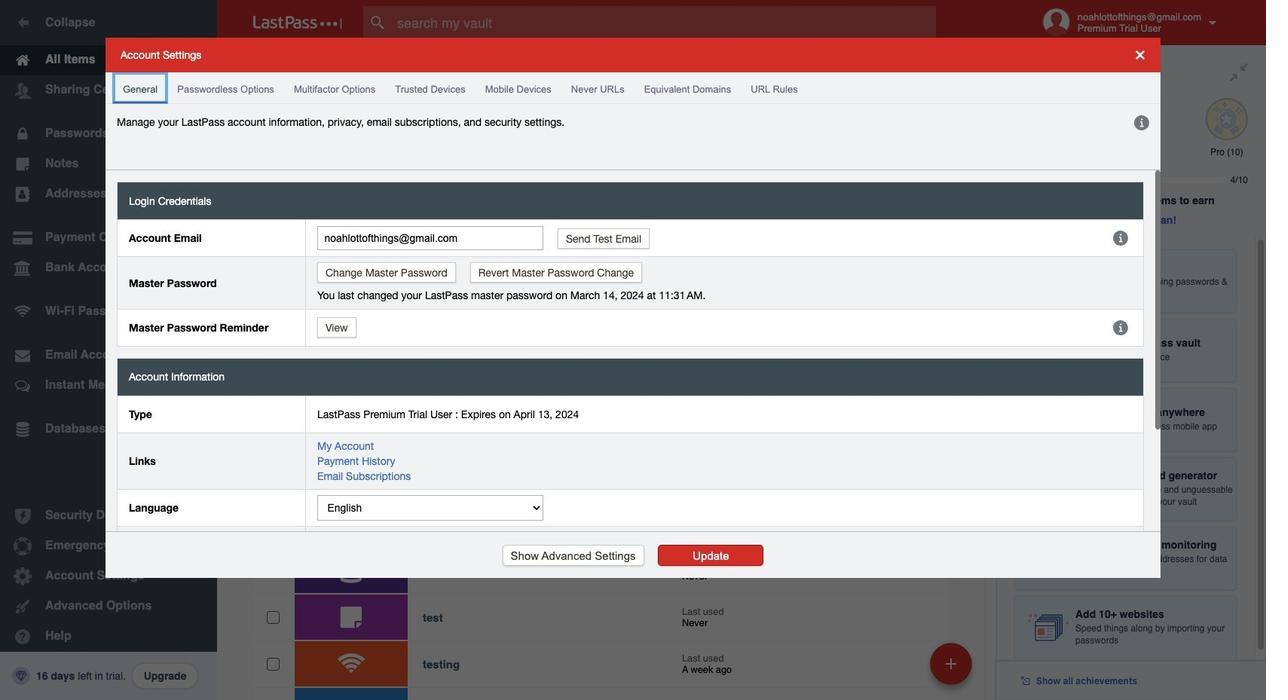 Task type: locate. For each thing, give the bounding box(es) containing it.
lastpass image
[[253, 16, 342, 29]]

new item image
[[946, 659, 957, 669]]

search my vault text field
[[363, 6, 966, 39]]



Task type: vqa. For each thing, say whether or not it's contained in the screenshot.
search my vault TEXT BOX
yes



Task type: describe. For each thing, give the bounding box(es) containing it.
main navigation navigation
[[0, 0, 217, 701]]

vault options navigation
[[217, 45, 997, 90]]

new item navigation
[[925, 639, 982, 701]]

Search search field
[[363, 6, 966, 39]]



